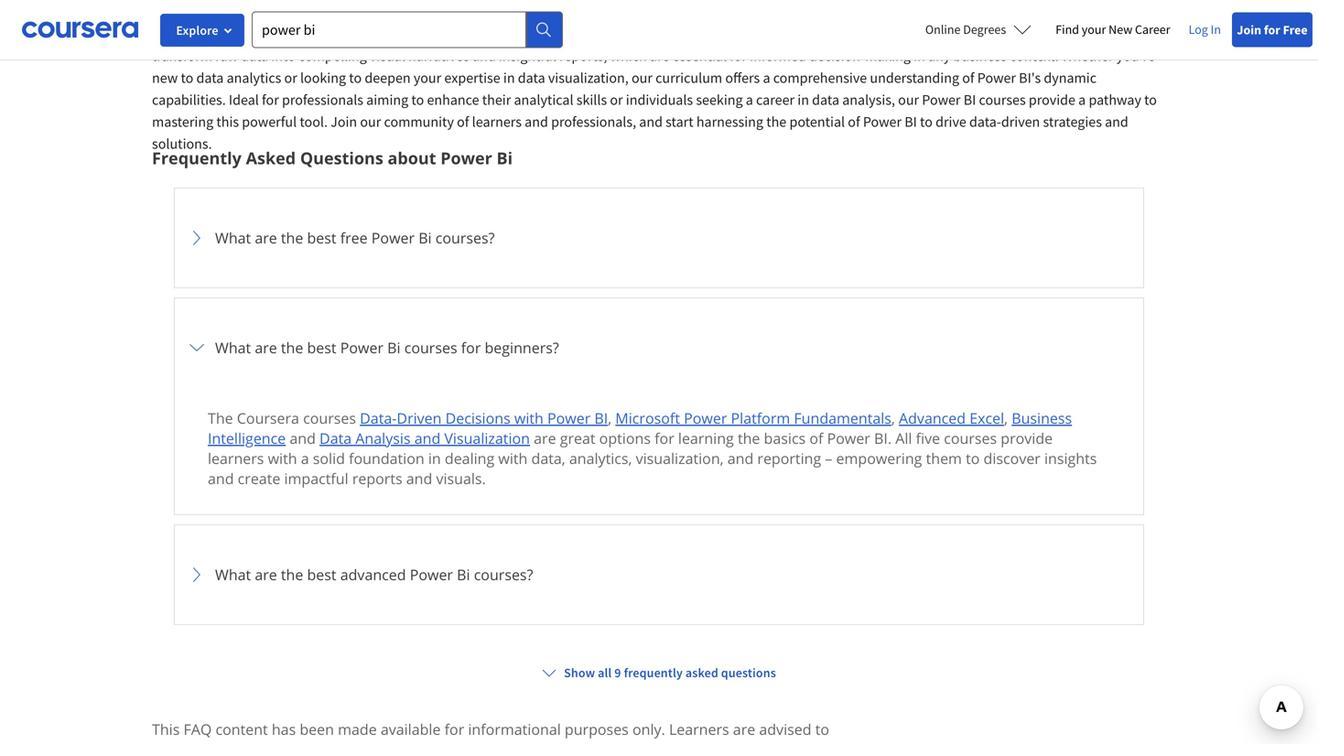Task type: locate. For each thing, give the bounding box(es) containing it.
1 vertical spatial your
[[1082, 21, 1107, 38]]

, left business
[[1005, 408, 1008, 428]]

visualization, down reports,
[[548, 68, 629, 87]]

chevron right image for what are the best advanced power bi courses?
[[186, 564, 208, 586]]

individuals
[[626, 90, 693, 109]]

in up the integration
[[813, 3, 824, 21]]

data
[[320, 428, 352, 448]]

to up the community
[[412, 90, 424, 109]]

or
[[284, 68, 297, 87], [610, 90, 623, 109]]

chevron right image
[[186, 337, 208, 359], [186, 564, 208, 586]]

0 horizontal spatial join
[[331, 112, 357, 131]]

of
[[272, 3, 284, 21], [561, 24, 573, 43], [963, 68, 975, 87], [457, 112, 469, 131], [848, 112, 860, 131], [810, 428, 824, 448]]

1 courses, from the left
[[587, 3, 637, 21]]

your down the by
[[1082, 21, 1107, 38]]

2 vertical spatial your
[[414, 68, 442, 87]]

, up bi.
[[892, 408, 895, 428]]

and down driven
[[415, 428, 441, 448]]

2 best from the top
[[307, 338, 337, 357]]

and down learning
[[728, 449, 754, 468]]

with
[[476, 3, 503, 21], [515, 408, 544, 428], [268, 449, 297, 468], [499, 449, 528, 468]]

courses? inside the what are the best free power bi courses? dropdown button
[[436, 228, 495, 247]]

what are the best free power bi courses?
[[215, 228, 495, 247]]

chevron right image
[[186, 227, 208, 249]]

drive
[[936, 112, 967, 131]]

best inside dropdown button
[[307, 338, 337, 357]]

2 courses, from the left
[[1000, 3, 1051, 21]]

1 best from the top
[[307, 228, 337, 247]]

business down dashboard
[[954, 46, 1007, 65]]

online degrees button
[[911, 9, 1047, 49]]

courses? for what are the best advanced power bi courses?
[[474, 565, 533, 584]]

microsoft up reports,
[[576, 24, 633, 43]]

with right analysis
[[476, 3, 503, 21]]

visualization, inside 'are great options for learning the basics of power bi. all five courses provide learners with a solid foundation in dealing with data, analytics, visualization, and reporting – empowering them to discover insights and create impactful reports and visuals.'
[[636, 449, 724, 468]]

analysis
[[356, 428, 411, 448]]

0 vertical spatial skills
[[779, 3, 810, 21]]

a down "offers"
[[746, 90, 754, 109]]

1 vertical spatial chevron right image
[[186, 564, 208, 586]]

create
[[238, 469, 281, 488]]

online
[[926, 21, 961, 38]]

courses down informational
[[447, 742, 500, 745]]

best for free
[[307, 228, 337, 247]]

free
[[1284, 22, 1308, 38]]

chevron right image inside what are the best power bi courses for beginners? dropdown button
[[186, 337, 208, 359]]

list item
[[174, 744, 1145, 745]]

learners inside discover the power of data visualization and analysis with our power bi courses, crafted to elevate your skills in business intelligence. these courses, taught by top universities and industry leaders, guide you through the intricacies of microsoft power bi, from basic data integration to advanced dashboard creation. learn to transform raw data into compelling visual narratives and insightful reports, which are essential for informed decision-making in any business context. whether you're new to data analytics or looking to deepen your expertise in data visualization, our curriculum offers a comprehensive understanding of power bi's dynamic capabilities. ideal for professionals aiming to enhance their analytical skills or individuals seeking a career in data analysis, our power bi courses provide a pathway to mastering this powerful tool. join our community of learners and professionals, and start harnessing the potential of power bi to drive data-driven strategies and solutions.
[[472, 112, 522, 131]]

of down dashboard
[[963, 68, 975, 87]]

0 horizontal spatial ,
[[608, 408, 612, 428]]

for right available
[[445, 720, 465, 739]]

for left free
[[1265, 22, 1281, 38]]

1 horizontal spatial join
[[1238, 22, 1262, 38]]

join
[[1238, 22, 1262, 38], [331, 112, 357, 131]]

2 vertical spatial best
[[307, 565, 337, 584]]

in down data analysis and visualization link
[[428, 449, 441, 468]]

these
[[961, 3, 997, 21]]

what inside what are the best power bi courses for beginners? dropdown button
[[215, 338, 251, 357]]

1 vertical spatial courses?
[[474, 565, 533, 584]]

with up the create
[[268, 449, 297, 468]]

a up strategies
[[1079, 90, 1086, 109]]

curriculum
[[656, 68, 723, 87]]

0 vertical spatial join
[[1238, 22, 1262, 38]]

our
[[506, 3, 527, 21], [632, 68, 653, 87], [899, 90, 920, 109], [360, 112, 381, 131]]

reporting
[[758, 449, 822, 468]]

chevron right image inside "what are the best advanced power bi courses?" dropdown button
[[186, 564, 208, 586]]

1 vertical spatial skills
[[577, 90, 607, 109]]

chevron right image for what are the best power bi courses for beginners?
[[186, 337, 208, 359]]

microsoft inside the collapsed list
[[616, 408, 680, 428]]

1 vertical spatial microsoft
[[616, 408, 680, 428]]

0 horizontal spatial courses,
[[587, 3, 637, 21]]

or down into
[[284, 68, 297, 87]]

which
[[610, 46, 647, 65]]

join right in
[[1238, 22, 1262, 38]]

0 vertical spatial learners
[[472, 112, 522, 131]]

our up intricacies
[[506, 3, 527, 21]]

1 horizontal spatial courses,
[[1000, 3, 1051, 21]]

to up making at the top of page
[[863, 24, 876, 43]]

five
[[916, 428, 941, 448]]

bi's
[[1019, 68, 1041, 87]]

bi.
[[875, 428, 892, 448]]

1 horizontal spatial visualization,
[[636, 449, 724, 468]]

courses, up the creation.
[[1000, 3, 1051, 21]]

skills up the integration
[[779, 3, 810, 21]]

data up informed
[[763, 24, 790, 43]]

capabilities.
[[152, 90, 226, 109]]

1 vertical spatial learners
[[208, 449, 264, 468]]

visualization, down learning
[[636, 449, 724, 468]]

2 vertical spatial what
[[215, 565, 251, 584]]

1 vertical spatial what
[[215, 338, 251, 357]]

1 vertical spatial provide
[[1001, 428, 1053, 448]]

power inside 'are great options for learning the basics of power bi. all five courses provide learners with a solid foundation in dealing with data, analytics, visualization, and reporting – empowering them to discover insights and create impactful reports and visuals.'
[[827, 428, 871, 448]]

visuals.
[[436, 469, 486, 488]]

or up professionals,
[[610, 90, 623, 109]]

courses? for what are the best free power bi courses?
[[436, 228, 495, 247]]

learners down intelligence at the left of page
[[208, 449, 264, 468]]

them
[[926, 449, 962, 468]]

1 horizontal spatial advanced
[[879, 24, 938, 43]]

courses up driven
[[404, 338, 457, 357]]

taught
[[1054, 3, 1094, 21]]

and
[[397, 3, 421, 21], [225, 24, 249, 43], [473, 46, 496, 65], [525, 112, 548, 131], [639, 112, 663, 131], [1105, 112, 1129, 131], [290, 428, 316, 448], [415, 428, 441, 448], [728, 449, 754, 468], [208, 469, 234, 488], [406, 469, 433, 488], [503, 742, 530, 745]]

our down understanding
[[899, 90, 920, 109]]

bi up reports,
[[571, 3, 584, 21]]

solid
[[313, 449, 345, 468]]

1 vertical spatial best
[[307, 338, 337, 357]]

courses up data-
[[979, 90, 1026, 109]]

for
[[1265, 22, 1281, 38], [730, 46, 747, 65], [262, 90, 279, 109], [461, 338, 481, 357], [655, 428, 675, 448], [445, 720, 465, 739]]

courses down excel
[[944, 428, 997, 448]]

learners down their
[[472, 112, 522, 131]]

skills
[[779, 3, 810, 21], [577, 90, 607, 109]]

content
[[216, 720, 268, 739]]

data down "insightful"
[[518, 68, 545, 87]]

courses up the data
[[303, 408, 356, 428]]

additional
[[211, 742, 279, 745]]

other
[[533, 742, 571, 745]]

frequently asked questions about power bi
[[152, 147, 513, 169]]

1 horizontal spatial ,
[[892, 408, 895, 428]]

and down pathway at the top
[[1105, 112, 1129, 131]]

bi inside "what are the best advanced power bi courses?" dropdown button
[[457, 565, 470, 584]]

1 vertical spatial advanced
[[340, 565, 406, 584]]

to
[[686, 3, 698, 21], [863, 24, 876, 43], [1104, 24, 1117, 43], [181, 68, 194, 87], [349, 68, 362, 87], [412, 90, 424, 109], [1145, 90, 1158, 109], [920, 112, 933, 131], [966, 449, 980, 468], [816, 720, 830, 739], [346, 742, 360, 745]]

1 vertical spatial or
[[610, 90, 623, 109]]

microsoft
[[576, 24, 633, 43], [616, 408, 680, 428]]

for up "offers"
[[730, 46, 747, 65]]

into
[[271, 46, 296, 65]]

your
[[748, 3, 776, 21], [1082, 21, 1107, 38], [414, 68, 442, 87]]

0 horizontal spatial business
[[827, 3, 881, 21]]

courses inside 'are great options for learning the basics of power bi. all five courses provide learners with a solid foundation in dealing with data, analytics, visualization, and reporting – empowering them to discover insights and create impactful reports and visuals.'
[[944, 428, 997, 448]]

for left beginners?
[[461, 338, 481, 357]]

learners inside 'are great options for learning the basics of power bi. all five courses provide learners with a solid foundation in dealing with data, analytics, visualization, and reporting – empowering them to discover insights and create impactful reports and visuals.'
[[208, 449, 264, 468]]

0 vertical spatial or
[[284, 68, 297, 87]]

microsoft up options
[[616, 408, 680, 428]]

learn
[[1067, 24, 1102, 43]]

business intelligence
[[208, 408, 1073, 448]]

courses,
[[587, 3, 637, 21], [1000, 3, 1051, 21]]

solutions.
[[152, 134, 212, 153]]

0 vertical spatial chevron right image
[[186, 337, 208, 359]]

courses? inside "what are the best advanced power bi courses?" dropdown button
[[474, 565, 533, 584]]

for inside what are the best power bi courses for beginners? dropdown button
[[461, 338, 481, 357]]

your up basic
[[748, 3, 776, 21]]

0 vertical spatial courses?
[[436, 228, 495, 247]]

microsoft inside discover the power of data visualization and analysis with our power bi courses, crafted to elevate your skills in business intelligence. these courses, taught by top universities and industry leaders, guide you through the intricacies of microsoft power bi, from basic data integration to advanced dashboard creation. learn to transform raw data into compelling visual narratives and insightful reports, which are essential for informed decision-making in any business context. whether you're new to data analytics or looking to deepen your expertise in data visualization, our curriculum offers a comprehensive understanding of power bi's dynamic capabilities. ideal for professionals aiming to enhance their analytical skills or individuals seeking a career in data analysis, our power bi courses provide a pathway to mastering this powerful tool. join our community of learners and professionals, and start harnessing the potential of power bi to drive data-driven strategies and solutions.
[[576, 24, 633, 43]]

skills up professionals,
[[577, 90, 607, 109]]

what for what are the best advanced power bi courses?
[[215, 565, 251, 584]]

and down 'foundation'
[[406, 469, 433, 488]]

3 best from the top
[[307, 565, 337, 584]]

join right tool.
[[331, 112, 357, 131]]

all
[[598, 665, 612, 681]]

to up bi,
[[686, 3, 698, 21]]

dashboard
[[941, 24, 1007, 43]]

2 chevron right image from the top
[[186, 564, 208, 586]]

foundation
[[349, 449, 425, 468]]

credentials
[[574, 742, 649, 745]]

0 horizontal spatial visualization,
[[548, 68, 629, 87]]

bi up great
[[595, 408, 608, 428]]

collapsed list
[[174, 188, 1145, 745]]

learning
[[678, 428, 734, 448]]

business up the integration
[[827, 3, 881, 21]]

1 horizontal spatial learners
[[472, 112, 522, 131]]

harnessing
[[697, 112, 764, 131]]

data up analytics
[[241, 46, 268, 65]]

all
[[896, 428, 913, 448]]

the inside what are the best power bi courses for beginners? dropdown button
[[281, 338, 303, 357]]

to right them
[[966, 449, 980, 468]]

a up impactful
[[301, 449, 309, 468]]

provide up 'discover'
[[1001, 428, 1053, 448]]

in up their
[[504, 68, 515, 87]]

, up options
[[608, 408, 612, 428]]

0 vertical spatial business
[[827, 3, 881, 21]]

None search field
[[252, 11, 563, 48]]

what inside the what are the best free power bi courses? dropdown button
[[215, 228, 251, 247]]

options
[[600, 428, 651, 448]]

analysis,
[[843, 90, 896, 109]]

0 vertical spatial provide
[[1029, 90, 1076, 109]]

advanced inside dropdown button
[[340, 565, 406, 584]]

our down aiming
[[360, 112, 381, 131]]

1 chevron right image from the top
[[186, 337, 208, 359]]

0 horizontal spatial skills
[[577, 90, 607, 109]]

great
[[560, 428, 596, 448]]

0 vertical spatial your
[[748, 3, 776, 21]]

discover the power of data visualization and analysis with our power bi courses, crafted to elevate your skills in business intelligence. these courses, taught by top universities and industry leaders, guide you through the intricacies of microsoft power bi, from basic data integration to advanced dashboard creation. learn to transform raw data into compelling visual narratives and insightful reports, which are essential for informed decision-making in any business context. whether you're new to data analytics or looking to deepen your expertise in data visualization, our curriculum offers a comprehensive understanding of power bi's dynamic capabilities. ideal for professionals aiming to enhance their analytical skills or individuals seeking a career in data analysis, our power bi courses provide a pathway to mastering this powerful tool. join our community of learners and professionals, and start harnessing the potential of power bi to drive data-driven strategies and solutions.
[[152, 3, 1158, 153]]

and up raw
[[225, 24, 249, 43]]

excel
[[970, 408, 1005, 428]]

,
[[608, 408, 612, 428], [892, 408, 895, 428], [1005, 408, 1008, 428]]

to inside 'are great options for learning the basics of power bi. all five courses provide learners with a solid foundation in dealing with data, analytics, visualization, and reporting – empowering them to discover insights and create impactful reports and visuals.'
[[966, 449, 980, 468]]

0 vertical spatial visualization,
[[548, 68, 629, 87]]

bi,
[[677, 24, 693, 43]]

2 horizontal spatial ,
[[1005, 408, 1008, 428]]

the inside "what are the best advanced power bi courses?" dropdown button
[[281, 565, 303, 584]]

3 what from the top
[[215, 565, 251, 584]]

advanced inside discover the power of data visualization and analysis with our power bi courses, crafted to elevate your skills in business intelligence. these courses, taught by top universities and industry leaders, guide you through the intricacies of microsoft power bi, from basic data integration to advanced dashboard creation. learn to transform raw data into compelling visual narratives and insightful reports, which are essential for informed decision-making in any business context. whether you're new to data analytics or looking to deepen your expertise in data visualization, our curriculum offers a comprehensive understanding of power bi's dynamic capabilities. ideal for professionals aiming to enhance their analytical skills or individuals seeking a career in data analysis, our power bi courses provide a pathway to mastering this powerful tool. join our community of learners and professionals, and start harnessing the potential of power bi to drive data-driven strategies and solutions.
[[879, 24, 938, 43]]

to up capabilities.
[[181, 68, 194, 87]]

join for free link
[[1233, 12, 1313, 47]]

0 vertical spatial best
[[307, 228, 337, 247]]

provide down dynamic
[[1029, 90, 1076, 109]]

and left the data
[[290, 428, 316, 448]]

whether
[[1062, 46, 1114, 65]]

2 , from the left
[[892, 408, 895, 428]]

0 horizontal spatial advanced
[[340, 565, 406, 584]]

for up powerful
[[262, 90, 279, 109]]

basics
[[764, 428, 806, 448]]

and down analytical
[[525, 112, 548, 131]]

analytics
[[227, 68, 281, 87]]

find
[[1056, 21, 1080, 38]]

coursera
[[237, 408, 299, 428]]

powerful
[[242, 112, 297, 131]]

business
[[827, 3, 881, 21], [954, 46, 1007, 65]]

your down narratives
[[414, 68, 442, 87]]

in
[[813, 3, 824, 21], [914, 46, 926, 65], [504, 68, 515, 87], [798, 90, 810, 109], [428, 449, 441, 468]]

decision-
[[809, 46, 865, 65]]

1 vertical spatial business
[[954, 46, 1007, 65]]

of down enhance
[[457, 112, 469, 131]]

potential
[[790, 112, 845, 131]]

2 horizontal spatial your
[[1082, 21, 1107, 38]]

ensure
[[364, 742, 412, 745]]

0 vertical spatial advanced
[[879, 24, 938, 43]]

1 what from the top
[[215, 228, 251, 247]]

1 vertical spatial visualization,
[[636, 449, 724, 468]]

0 horizontal spatial learners
[[208, 449, 264, 468]]

0 vertical spatial microsoft
[[576, 24, 633, 43]]

2 what from the top
[[215, 338, 251, 357]]

only.
[[633, 720, 666, 739]]

what inside "what are the best advanced power bi courses?" dropdown button
[[215, 565, 251, 584]]

and down informational
[[503, 742, 530, 745]]

1 vertical spatial join
[[331, 112, 357, 131]]

what are the best power bi courses for beginners?
[[215, 338, 559, 357]]

for right options
[[655, 428, 675, 448]]

0 horizontal spatial your
[[414, 68, 442, 87]]

What do you want to learn? text field
[[252, 11, 527, 48]]

provide
[[1029, 90, 1076, 109], [1001, 428, 1053, 448]]

from
[[696, 24, 725, 43]]

bi up data-
[[964, 90, 976, 109]]

intelligence
[[208, 428, 286, 448]]

courses, up which at left
[[587, 3, 637, 21]]

of right basics
[[810, 428, 824, 448]]

any
[[929, 46, 951, 65]]

find your new career link
[[1047, 18, 1180, 41]]

of down the analysis,
[[848, 112, 860, 131]]

explore button
[[160, 14, 245, 47]]

0 vertical spatial what
[[215, 228, 251, 247]]

aiming
[[366, 90, 409, 109]]



Task type: describe. For each thing, give the bounding box(es) containing it.
provide inside discover the power of data visualization and analysis with our power bi courses, crafted to elevate your skills in business intelligence. these courses, taught by top universities and industry leaders, guide you through the intricacies of microsoft power bi, from basic data integration to advanced dashboard creation. learn to transform raw data into compelling visual narratives and insightful reports, which are essential for informed decision-making in any business context. whether you're new to data analytics or looking to deepen your expertise in data visualization, our curriculum offers a comprehensive understanding of power bi's dynamic capabilities. ideal for professionals aiming to enhance their analytical skills or individuals seeking a career in data analysis, our power bi courses provide a pathway to mastering this powerful tool. join our community of learners and professionals, and start harnessing the potential of power bi to drive data-driven strategies and solutions.
[[1029, 90, 1076, 109]]

1 , from the left
[[608, 408, 612, 428]]

analytics,
[[569, 449, 632, 468]]

been
[[300, 720, 334, 739]]

and data analysis and visualization
[[286, 428, 530, 448]]

questions
[[300, 147, 384, 169]]

what for what are the best free power bi courses?
[[215, 228, 251, 247]]

pursued
[[653, 742, 710, 745]]

data up industry
[[287, 3, 314, 21]]

0 horizontal spatial or
[[284, 68, 297, 87]]

1 horizontal spatial business
[[954, 46, 1007, 65]]

data down raw
[[196, 68, 224, 87]]

are inside discover the power of data visualization and analysis with our power bi courses, crafted to elevate your skills in business intelligence. these courses, taught by top universities and industry leaders, guide you through the intricacies of microsoft power bi, from basic data integration to advanced dashboard creation. learn to transform raw data into compelling visual narratives and insightful reports, which are essential for informed decision-making in any business context. whether you're new to data analytics or looking to deepen your expertise in data visualization, our curriculum offers a comprehensive understanding of power bi's dynamic capabilities. ideal for professionals aiming to enhance their analytical skills or individuals seeking a career in data analysis, our power bi courses provide a pathway to mastering this powerful tool. join our community of learners and professionals, and start harnessing the potential of power bi to drive data-driven strategies and solutions.
[[650, 46, 670, 65]]

bi inside what are the best power bi courses for beginners? dropdown button
[[387, 338, 401, 357]]

visualization, inside discover the power of data visualization and analysis with our power bi courses, crafted to elevate your skills in business intelligence. these courses, taught by top universities and industry leaders, guide you through the intricacies of microsoft power bi, from basic data integration to advanced dashboard creation. learn to transform raw data into compelling visual narratives and insightful reports, which are essential for informed decision-making in any business context. whether you're new to data analytics or looking to deepen your expertise in data visualization, our curriculum offers a comprehensive understanding of power bi's dynamic capabilities. ideal for professionals aiming to enhance their analytical skills or individuals seeking a career in data analysis, our power bi courses provide a pathway to mastering this powerful tool. join our community of learners and professionals, and start harnessing the potential of power bi to drive data-driven strategies and solutions.
[[548, 68, 629, 87]]

narratives
[[408, 46, 470, 65]]

you
[[394, 24, 417, 43]]

meet
[[714, 742, 749, 745]]

creation.
[[1010, 24, 1064, 43]]

bi inside the what are the best free power bi courses? dropdown button
[[419, 228, 432, 247]]

universities
[[152, 24, 222, 43]]

fundamentals
[[794, 408, 892, 428]]

purposes
[[565, 720, 629, 739]]

best for power
[[307, 338, 337, 357]]

new
[[152, 68, 178, 87]]

degrees
[[964, 21, 1007, 38]]

this faq content has been made available for informational purposes only. learners are advised to conduct additional research to ensure that courses and other credentials pursued meet thei
[[152, 720, 830, 745]]

what for what are the best power bi courses for beginners?
[[215, 338, 251, 357]]

expertise
[[444, 68, 501, 87]]

in inside 'are great options for learning the basics of power bi. all five courses provide learners with a solid foundation in dealing with data, analytics, visualization, and reporting – empowering them to discover insights and create impactful reports and visuals.'
[[428, 449, 441, 468]]

with down visualization
[[499, 449, 528, 468]]

online degrees
[[926, 21, 1007, 38]]

visualization
[[317, 3, 394, 21]]

free
[[340, 228, 368, 247]]

integration
[[793, 24, 861, 43]]

career
[[756, 90, 795, 109]]

intelligence.
[[884, 3, 958, 21]]

are inside this faq content has been made available for informational purposes only. learners are advised to conduct additional research to ensure that courses and other credentials pursued meet thei
[[733, 720, 756, 739]]

1 horizontal spatial skills
[[779, 3, 810, 21]]

power inside dropdown button
[[340, 338, 384, 357]]

learners
[[669, 720, 730, 739]]

asked
[[246, 147, 296, 169]]

business intelligence link
[[208, 408, 1073, 448]]

are inside 'are great options for learning the basics of power bi. all five courses provide learners with a solid foundation in dealing with data, analytics, visualization, and reporting – empowering them to discover insights and create impactful reports and visuals.'
[[534, 428, 556, 448]]

understanding
[[870, 68, 960, 87]]

deepen
[[365, 68, 411, 87]]

are great options for learning the basics of power bi. all five courses provide learners with a solid foundation in dealing with data, analytics, visualization, and reporting – empowering them to discover insights and create impactful reports and visuals.
[[208, 428, 1097, 488]]

for inside 'are great options for learning the basics of power bi. all five courses provide learners with a solid foundation in dealing with data, analytics, visualization, and reporting – empowering them to discover insights and create impactful reports and visuals.'
[[655, 428, 675, 448]]

elevate
[[701, 3, 745, 21]]

and up expertise
[[473, 46, 496, 65]]

to right advised
[[816, 720, 830, 739]]

of up reports,
[[561, 24, 573, 43]]

seeking
[[696, 90, 743, 109]]

for inside this faq content has been made available for informational purposes only. learners are advised to conduct additional research to ensure that courses and other credentials pursued meet thei
[[445, 720, 465, 739]]

find your new career
[[1056, 21, 1171, 38]]

coursera image
[[22, 15, 138, 44]]

informed
[[750, 46, 807, 65]]

crafted
[[640, 3, 683, 21]]

with up data,
[[515, 408, 544, 428]]

questions
[[721, 665, 776, 681]]

1 horizontal spatial your
[[748, 3, 776, 21]]

comprehensive
[[774, 68, 867, 87]]

this
[[152, 720, 180, 739]]

our down which at left
[[632, 68, 653, 87]]

discover
[[152, 3, 204, 21]]

to left drive
[[920, 112, 933, 131]]

advised
[[760, 720, 812, 739]]

of inside 'are great options for learning the basics of power bi. all five courses provide learners with a solid foundation in dealing with data, analytics, visualization, and reporting – empowering them to discover insights and create impactful reports and visuals.'
[[810, 428, 824, 448]]

bi left drive
[[905, 112, 917, 131]]

top
[[1115, 3, 1136, 21]]

explore
[[176, 22, 219, 38]]

reports
[[352, 469, 403, 488]]

frequently
[[152, 147, 242, 169]]

microsoft power platform fundamentals link
[[616, 408, 892, 428]]

beginners?
[[485, 338, 559, 357]]

best for advanced
[[307, 565, 337, 584]]

advanced excel link
[[899, 408, 1005, 428]]

has
[[272, 720, 296, 739]]

raw
[[215, 46, 238, 65]]

to down compelling
[[349, 68, 362, 87]]

the inside the what are the best free power bi courses? dropdown button
[[281, 228, 303, 247]]

1 horizontal spatial or
[[610, 90, 623, 109]]

and up you
[[397, 3, 421, 21]]

of up industry
[[272, 3, 284, 21]]

data down comprehensive
[[812, 90, 840, 109]]

and left the create
[[208, 469, 234, 488]]

tool.
[[300, 112, 328, 131]]

basic
[[728, 24, 760, 43]]

in
[[1211, 21, 1222, 38]]

courses inside discover the power of data visualization and analysis with our power bi courses, crafted to elevate your skills in business intelligence. these courses, taught by top universities and industry leaders, guide you through the intricacies of microsoft power bi, from basic data integration to advanced dashboard creation. learn to transform raw data into compelling visual narratives and insightful reports, which are essential for informed decision-making in any business context. whether you're new to data analytics or looking to deepen your expertise in data visualization, our curriculum offers a comprehensive understanding of power bi's dynamic capabilities. ideal for professionals aiming to enhance their analytical skills or individuals seeking a career in data analysis, our power bi courses provide a pathway to mastering this powerful tool. join our community of learners and professionals, and start harnessing the potential of power bi to drive data-driven strategies and solutions.
[[979, 90, 1026, 109]]

discover
[[984, 449, 1041, 468]]

professionals
[[282, 90, 364, 109]]

courses inside this faq content has been made available for informational purposes only. learners are advised to conduct additional research to ensure that courses and other credentials pursued meet thei
[[447, 742, 500, 745]]

data,
[[532, 449, 566, 468]]

what are the best advanced power bi courses?
[[215, 565, 533, 584]]

professionals,
[[551, 112, 637, 131]]

conduct
[[152, 742, 207, 745]]

what are the best advanced power bi courses? button
[[186, 536, 1133, 613]]

courses inside what are the best power bi courses for beginners? dropdown button
[[404, 338, 457, 357]]

made
[[338, 720, 377, 739]]

for inside join for free link
[[1265, 22, 1281, 38]]

what are the best power bi courses for beginners? button
[[186, 309, 1133, 386]]

and down individuals
[[639, 112, 663, 131]]

making
[[865, 46, 911, 65]]

impactful
[[284, 469, 349, 488]]

looking
[[300, 68, 346, 87]]

platform
[[731, 408, 791, 428]]

the inside 'are great options for learning the basics of power bi. all five courses provide learners with a solid foundation in dealing with data, analytics, visualization, and reporting – empowering them to discover insights and create impactful reports and visuals.'
[[738, 428, 760, 448]]

join inside discover the power of data visualization and analysis with our power bi courses, crafted to elevate your skills in business intelligence. these courses, taught by top universities and industry leaders, guide you through the intricacies of microsoft power bi, from basic data integration to advanced dashboard creation. learn to transform raw data into compelling visual narratives and insightful reports, which are essential for informed decision-making in any business context. whether you're new to data analytics or looking to deepen your expertise in data visualization, our curriculum offers a comprehensive understanding of power bi's dynamic capabilities. ideal for professionals aiming to enhance their analytical skills or individuals seeking a career in data analysis, our power bi courses provide a pathway to mastering this powerful tool. join our community of learners and professionals, and start harnessing the potential of power bi to drive data-driven strategies and solutions.
[[331, 112, 357, 131]]

show all 9 frequently asked questions button
[[535, 656, 784, 689]]

provide inside 'are great options for learning the basics of power bi. all five courses provide learners with a solid foundation in dealing with data, analytics, visualization, and reporting – empowering them to discover insights and create impactful reports and visuals.'
[[1001, 428, 1053, 448]]

industry
[[252, 24, 303, 43]]

insights
[[1045, 449, 1097, 468]]

about
[[388, 147, 436, 169]]

in up potential
[[798, 90, 810, 109]]

bi inside the collapsed list
[[595, 408, 608, 428]]

in left any
[[914, 46, 926, 65]]

driven
[[1002, 112, 1041, 131]]

to down the made
[[346, 742, 360, 745]]

with inside discover the power of data visualization and analysis with our power bi courses, crafted to elevate your skills in business intelligence. these courses, taught by top universities and industry leaders, guide you through the intricacies of microsoft power bi, from basic data integration to advanced dashboard creation. learn to transform raw data into compelling visual narratives and insightful reports, which are essential for informed decision-making in any business context. whether you're new to data analytics or looking to deepen your expertise in data visualization, our curriculum offers a comprehensive understanding of power bi's dynamic capabilities. ideal for professionals aiming to enhance their analytical skills or individuals seeking a career in data analysis, our power bi courses provide a pathway to mastering this powerful tool. join our community of learners and professionals, and start harnessing the potential of power bi to drive data-driven strategies and solutions.
[[476, 3, 503, 21]]

log in
[[1189, 21, 1222, 38]]

are inside dropdown button
[[255, 338, 277, 357]]

their
[[482, 90, 511, 109]]

to right pathway at the top
[[1145, 90, 1158, 109]]

visualization
[[445, 428, 530, 448]]

community
[[384, 112, 454, 131]]

a inside 'are great options for learning the basics of power bi. all five courses provide learners with a solid foundation in dealing with data, analytics, visualization, and reporting – empowering them to discover insights and create impactful reports and visuals.'
[[301, 449, 309, 468]]

you're
[[1117, 46, 1156, 65]]

compelling
[[299, 46, 367, 65]]

essential
[[673, 46, 727, 65]]

and inside this faq content has been made available for informational purposes only. learners are advised to conduct additional research to ensure that courses and other credentials pursued meet thei
[[503, 742, 530, 745]]

to down the by
[[1104, 24, 1117, 43]]

dynamic
[[1044, 68, 1097, 87]]

frequently
[[624, 665, 683, 681]]

transform
[[152, 46, 213, 65]]

a up career
[[763, 68, 771, 87]]

analysis
[[424, 3, 473, 21]]

3 , from the left
[[1005, 408, 1008, 428]]

mastering
[[152, 112, 214, 131]]



Task type: vqa. For each thing, say whether or not it's contained in the screenshot.
sas Image
no



